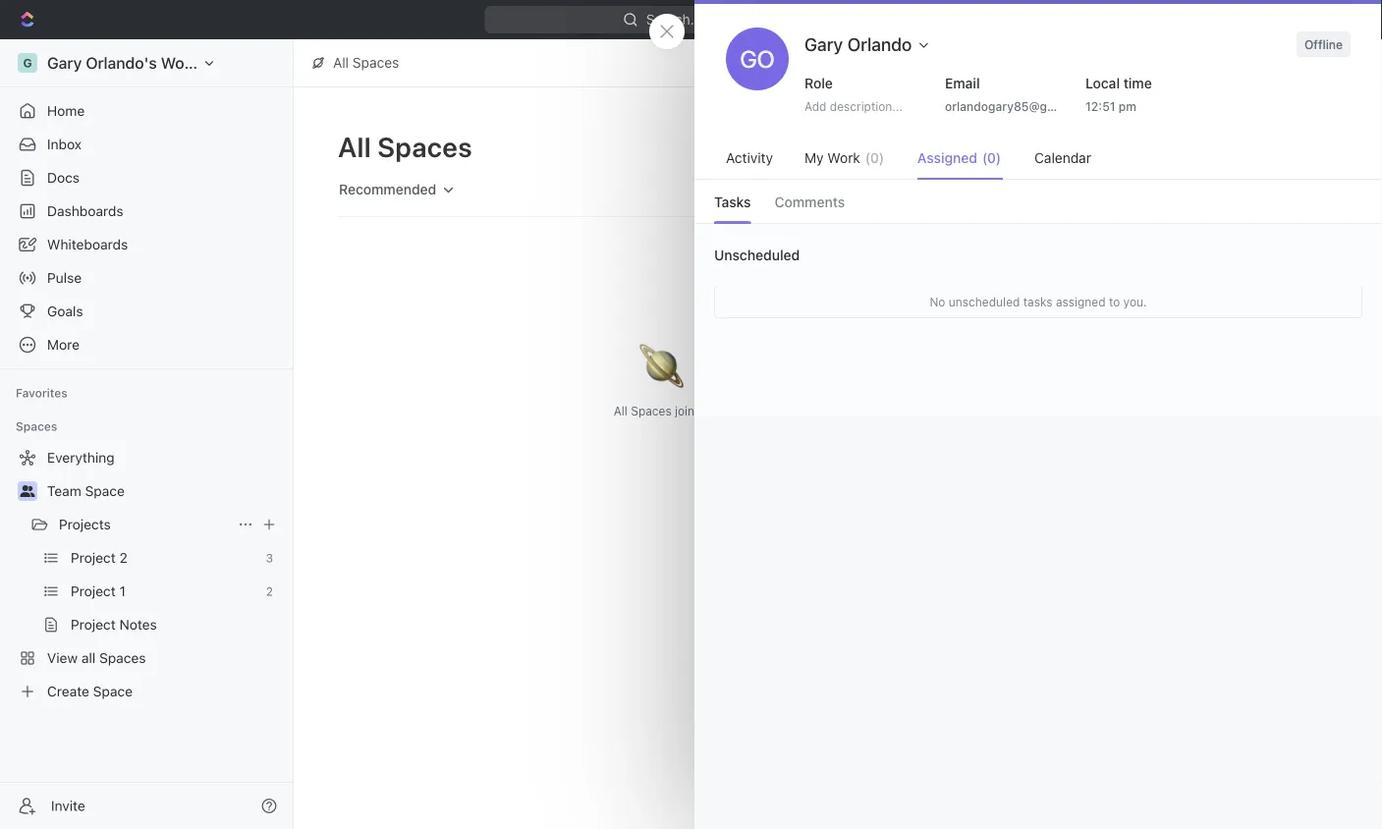 Task type: describe. For each thing, give the bounding box(es) containing it.
view
[[47, 650, 78, 666]]

pm
[[1119, 99, 1137, 113]]

1 horizontal spatial team
[[1079, 216, 1114, 232]]

orlandogary85@gmail.com
[[945, 99, 1099, 113]]

my
[[805, 150, 824, 166]]

view all spaces
[[47, 650, 146, 666]]

1
[[119, 583, 126, 599]]

project notes link
[[71, 609, 281, 641]]

joined
[[675, 404, 709, 418]]

role add description...
[[805, 75, 903, 113]]

12:51
[[1086, 99, 1116, 113]]

recommended button
[[330, 173, 465, 206]]

calendar
[[1035, 150, 1092, 166]]

upgrade
[[1141, 11, 1197, 28]]

project 2
[[71, 550, 128, 566]]

new for new space
[[901, 139, 930, 155]]

⌘k
[[811, 11, 832, 28]]

search... button
[[889, 174, 985, 205]]

recommended
[[339, 181, 437, 198]]

1 vertical spatial 2
[[266, 585, 273, 598]]

more
[[47, 337, 80, 353]]

space inside create space link
[[93, 683, 133, 700]]

no
[[930, 295, 946, 309]]

inbox link
[[8, 129, 285, 160]]

you.
[[1124, 295, 1147, 309]]

in
[[1126, 165, 1136, 179]]

invite
[[51, 798, 85, 814]]

orlando
[[848, 33, 912, 55]]

sidebar.
[[1188, 165, 1232, 179]]

project for project 1
[[71, 583, 116, 599]]

3
[[266, 551, 273, 565]]

gary for gary orlando
[[805, 33, 843, 55]]

visible spaces spaces shown in your left sidebar.
[[1043, 138, 1232, 179]]

notes
[[119, 617, 157, 633]]

pulse
[[47, 270, 82, 286]]

goals link
[[8, 296, 285, 327]]

project 1 link
[[71, 576, 258, 607]]

no unscheduled tasks assigned to you.
[[930, 295, 1147, 309]]

1 vertical spatial all
[[338, 130, 371, 163]]

search... inside search... button
[[917, 181, 973, 198]]

0 vertical spatial all spaces
[[333, 55, 399, 71]]

orlando's
[[86, 54, 157, 72]]

projects
[[59, 516, 111, 533]]

projects link
[[59, 509, 230, 540]]

whiteboards link
[[8, 229, 285, 260]]

unscheduled
[[714, 247, 800, 263]]

new button
[[1215, 4, 1283, 35]]

user group image
[[20, 485, 35, 497]]

offline
[[1305, 37, 1343, 51]]

all spaces joined
[[614, 404, 709, 418]]

dashboards
[[47, 203, 123, 219]]

all
[[81, 650, 96, 666]]

project for project 2
[[71, 550, 116, 566]]

whiteboards
[[47, 236, 128, 253]]

role
[[805, 75, 833, 91]]

unscheduled
[[949, 295, 1020, 309]]

gary orlando's workspace, , element
[[18, 53, 37, 73]]

space inside team space link
[[85, 483, 125, 499]]

0 vertical spatial 2
[[119, 550, 128, 566]]

project notes
[[71, 617, 157, 633]]

time
[[1124, 75, 1152, 91]]

goals
[[47, 303, 83, 319]]

favorites button
[[8, 381, 75, 405]]

team space link
[[47, 476, 281, 507]]

g
[[23, 56, 32, 70]]



Task type: vqa. For each thing, say whether or not it's contained in the screenshot.
the bottommost Team Space
yes



Task type: locate. For each thing, give the bounding box(es) containing it.
1 horizontal spatial team space
[[1079, 216, 1158, 232]]

local
[[1086, 75, 1120, 91]]

2 vertical spatial all
[[614, 404, 628, 418]]

all
[[333, 55, 349, 71], [338, 130, 371, 163], [614, 404, 628, 418]]

0 vertical spatial new
[[1243, 11, 1272, 28]]

project up view all spaces
[[71, 617, 116, 633]]

space up the projects
[[85, 483, 125, 499]]

more button
[[8, 329, 285, 361]]

new inside new button
[[1243, 11, 1272, 28]]

project
[[71, 550, 116, 566], [71, 583, 116, 599], [71, 617, 116, 633]]

new right upgrade
[[1243, 11, 1272, 28]]

gary orlando
[[805, 33, 912, 55]]

0 vertical spatial team space
[[1079, 216, 1158, 232]]

view all spaces link
[[8, 643, 281, 674]]

work
[[828, 150, 861, 166]]

everything
[[47, 450, 115, 466]]

create space link
[[8, 676, 281, 708]]

favorites
[[16, 386, 68, 400]]

new
[[1243, 11, 1272, 28], [901, 139, 930, 155]]

your
[[1139, 165, 1163, 179]]

gary
[[805, 33, 843, 55], [47, 54, 82, 72]]

home
[[47, 103, 85, 119]]

add description... button
[[797, 94, 927, 118]]

pulse link
[[8, 262, 285, 294]]

gary down '⌘k'
[[805, 33, 843, 55]]

2 (0) from the left
[[983, 150, 1001, 166]]

add
[[805, 99, 827, 113]]

new for new
[[1243, 11, 1272, 28]]

space
[[933, 139, 973, 155], [1118, 216, 1158, 232], [85, 483, 125, 499], [93, 683, 133, 700]]

home link
[[8, 95, 285, 127]]

(0)
[[866, 150, 884, 166], [983, 150, 1001, 166]]

search...
[[646, 11, 702, 28], [917, 181, 973, 198]]

email
[[945, 75, 980, 91]]

gary orlando button
[[797, 28, 940, 61], [797, 28, 940, 61]]

workspace
[[161, 54, 242, 72]]

visible
[[1043, 138, 1095, 159]]

1 horizontal spatial (0)
[[983, 150, 1001, 166]]

project up project 1
[[71, 550, 116, 566]]

space down view all spaces
[[93, 683, 133, 700]]

gary inside sidebar navigation
[[47, 54, 82, 72]]

team right user group icon
[[1079, 216, 1114, 232]]

project 1
[[71, 583, 126, 599]]

create
[[47, 683, 89, 700]]

everything link
[[8, 442, 281, 474]]

left
[[1167, 165, 1185, 179]]

(0) right assigned
[[983, 150, 1001, 166]]

to
[[1109, 295, 1120, 309]]

activity
[[726, 150, 773, 166]]

team
[[1079, 216, 1114, 232], [47, 483, 81, 499]]

assigned (0)
[[918, 150, 1001, 166]]

0 horizontal spatial team
[[47, 483, 81, 499]]

1 vertical spatial new
[[901, 139, 930, 155]]

tree containing everything
[[8, 442, 285, 708]]

space inside new space button
[[933, 139, 973, 155]]

0 vertical spatial project
[[71, 550, 116, 566]]

1 vertical spatial search...
[[917, 181, 973, 198]]

team inside "tree"
[[47, 483, 81, 499]]

local time 12:51 pm
[[1086, 75, 1152, 113]]

dashboards link
[[8, 196, 285, 227]]

gary orlando's workspace
[[47, 54, 242, 72]]

new up search... button
[[901, 139, 930, 155]]

0 horizontal spatial team space
[[47, 483, 125, 499]]

create space
[[47, 683, 133, 700]]

tasks
[[1024, 295, 1053, 309]]

upgrade link
[[1114, 6, 1207, 33]]

team space up the projects
[[47, 483, 125, 499]]

tasks
[[714, 194, 751, 210]]

1 vertical spatial team
[[47, 483, 81, 499]]

assigned
[[1056, 295, 1106, 309]]

1 horizontal spatial new
[[1243, 11, 1272, 28]]

1 vertical spatial team space
[[47, 483, 125, 499]]

1 vertical spatial project
[[71, 583, 116, 599]]

description...
[[830, 99, 903, 113]]

inbox
[[47, 136, 82, 152]]

gary for gary orlando's workspace
[[47, 54, 82, 72]]

spaces
[[353, 55, 399, 71], [378, 130, 473, 163], [1098, 138, 1156, 159], [1043, 165, 1083, 179], [631, 404, 672, 418], [16, 420, 57, 433], [99, 650, 146, 666]]

project left 1 at the bottom of the page
[[71, 583, 116, 599]]

email orlandogary85@gmail.com
[[945, 75, 1099, 113]]

tree inside sidebar navigation
[[8, 442, 285, 708]]

team space
[[1079, 216, 1158, 232], [47, 483, 125, 499]]

1 project from the top
[[71, 550, 116, 566]]

project inside 'link'
[[71, 617, 116, 633]]

tree
[[8, 442, 285, 708]]

2 project from the top
[[71, 583, 116, 599]]

my work (0)
[[805, 150, 884, 166]]

1 horizontal spatial search...
[[917, 181, 973, 198]]

gary right gary orlando's workspace, , element
[[47, 54, 82, 72]]

2 down 3
[[266, 585, 273, 598]]

project for project notes
[[71, 617, 116, 633]]

0 vertical spatial search...
[[646, 11, 702, 28]]

2 up 1 at the bottom of the page
[[119, 550, 128, 566]]

0 horizontal spatial search...
[[646, 11, 702, 28]]

sidebar navigation
[[0, 39, 298, 829]]

1 vertical spatial all spaces
[[338, 130, 473, 163]]

new space button
[[872, 132, 985, 163]]

0 horizontal spatial (0)
[[866, 150, 884, 166]]

1 horizontal spatial gary
[[805, 33, 843, 55]]

1 (0) from the left
[[866, 150, 884, 166]]

space up search... button
[[933, 139, 973, 155]]

1 horizontal spatial 2
[[266, 585, 273, 598]]

0 vertical spatial team
[[1079, 216, 1114, 232]]

new inside new space button
[[901, 139, 930, 155]]

project 2 link
[[71, 542, 258, 574]]

0 horizontal spatial gary
[[47, 54, 82, 72]]

new space
[[901, 139, 973, 155]]

assigned
[[918, 150, 978, 166]]

space down in
[[1118, 216, 1158, 232]]

team space inside sidebar navigation
[[47, 483, 125, 499]]

go
[[740, 45, 775, 73]]

docs
[[47, 170, 80, 186]]

0 horizontal spatial 2
[[119, 550, 128, 566]]

team space down in
[[1079, 216, 1158, 232]]

0 vertical spatial all
[[333, 55, 349, 71]]

team right user group image
[[47, 483, 81, 499]]

user group image
[[1049, 219, 1061, 229]]

docs link
[[8, 162, 285, 194]]

3 project from the top
[[71, 617, 116, 633]]

(0) right "work"
[[866, 150, 884, 166]]

2
[[119, 550, 128, 566], [266, 585, 273, 598]]

shown
[[1087, 165, 1123, 179]]

comments
[[775, 194, 845, 210]]

0 horizontal spatial new
[[901, 139, 930, 155]]

2 vertical spatial project
[[71, 617, 116, 633]]



